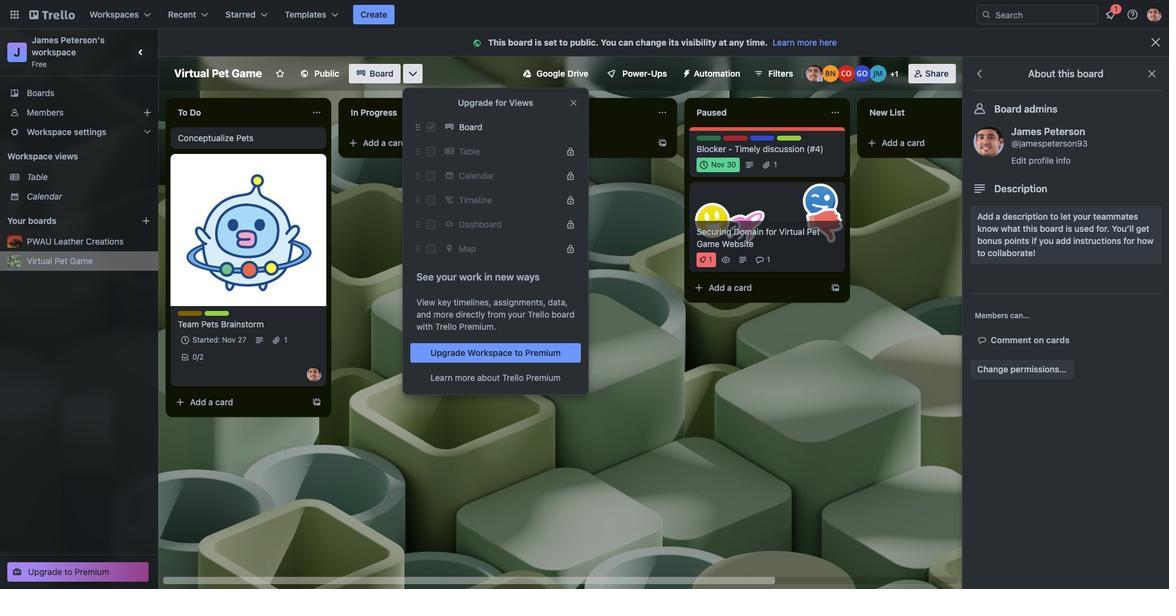 Task type: vqa. For each thing, say whether or not it's contained in the screenshot.
is to the right
yes



Task type: describe. For each thing, give the bounding box(es) containing it.
blocker for blocker fyi
[[724, 136, 750, 145]]

2 vertical spatial premium
[[75, 567, 109, 578]]

ben nelson (bennelson96) image
[[822, 65, 840, 82]]

board right this
[[508, 37, 533, 48]]

0 horizontal spatial sm image
[[471, 37, 488, 49]]

peterson's
[[61, 35, 105, 45]]

a for "add a card" button under in progress text field
[[382, 138, 386, 148]]

started:
[[193, 336, 220, 345]]

2 horizontal spatial james peterson (jamespeterson93) image
[[1148, 7, 1163, 22]]

color: bold lime, title: "team task" element
[[205, 311, 242, 321]]

public button
[[293, 64, 347, 83]]

time.
[[747, 37, 768, 48]]

james peterson @jamespeterson93
[[1012, 126, 1089, 149]]

description
[[1003, 211, 1049, 222]]

brainstorm
[[221, 319, 264, 330]]

jeremy miller (jeremymiller198) image
[[870, 65, 887, 82]]

sm image
[[677, 64, 694, 81]]

close popover image
[[569, 98, 579, 108]]

30
[[727, 160, 737, 169]]

blocker - timely discussion (#4)
[[697, 144, 824, 154]]

a for "add a card" button associated with the create from template… image corresponding to paused
[[728, 283, 732, 293]]

how
[[1138, 236, 1155, 246]]

create button
[[353, 5, 395, 24]]

let
[[1061, 211, 1072, 222]]

+
[[891, 69, 896, 79]]

game inside securing domain for virtual pet game website
[[697, 239, 720, 249]]

add a card down close popover icon
[[536, 138, 580, 148]]

add a card for "add a card" button under in progress text field
[[363, 138, 406, 148]]

team pets brainstorm
[[178, 319, 264, 330]]

workspace settings
[[27, 127, 107, 137]]

set
[[544, 37, 558, 48]]

visibility
[[682, 37, 717, 48]]

learn more here link
[[768, 37, 838, 48]]

info
[[1057, 155, 1072, 166]]

1 horizontal spatial more
[[455, 373, 475, 383]]

open information menu image
[[1127, 9, 1140, 21]]

a inside "add a description to let your teammates know what this board is used for. you'll get bonus points if you add instructions for how to collaborate!"
[[996, 211, 1001, 222]]

members for members can…
[[976, 311, 1009, 321]]

gary orlando (garyorlando) image
[[854, 65, 871, 82]]

progress
[[361, 107, 397, 118]]

add a description to let your teammates know what this board is used for. you'll get bonus points if you add instructions for how to collaborate! link
[[971, 206, 1163, 264]]

blocker for blocker - timely discussion (#4)
[[697, 144, 727, 154]]

star or unstar board image
[[276, 69, 285, 79]]

0 vertical spatial create from template… image
[[658, 138, 668, 148]]

pets for team
[[201, 319, 219, 330]]

learn more about trello premium
[[431, 373, 561, 383]]

about
[[478, 373, 500, 383]]

james for peterson
[[1012, 126, 1042, 137]]

0 horizontal spatial board link
[[349, 64, 401, 83]]

change permissions…
[[978, 364, 1067, 375]]

james peterson (jamespeterson93) image
[[307, 367, 322, 382]]

your
[[7, 216, 26, 226]]

color: bold lime, title: none image
[[778, 136, 802, 141]]

color: red, title: "blocker" element
[[724, 136, 750, 145]]

its
[[669, 37, 680, 48]]

know
[[978, 224, 999, 234]]

workspace navigation collapse icon image
[[133, 44, 150, 61]]

team pets brainstorm link
[[178, 319, 319, 331]]

add a card for "add a card" button under new list text field
[[882, 138, 926, 148]]

filters button
[[751, 64, 797, 83]]

recent button
[[161, 5, 216, 24]]

your boards
[[7, 216, 56, 226]]

virtual pet game link
[[27, 255, 151, 268]]

change
[[978, 364, 1009, 375]]

1 down 'securing domain for virtual pet game website' link
[[768, 255, 771, 264]]

about
[[1029, 68, 1056, 79]]

power-
[[623, 68, 652, 79]]

1 vertical spatial calendar
[[27, 191, 62, 202]]

1 horizontal spatial sm image
[[977, 335, 991, 347]]

for inside securing domain for virtual pet game website
[[767, 227, 777, 237]]

starred button
[[218, 5, 275, 24]]

ways
[[517, 272, 540, 283]]

2 vertical spatial trello
[[503, 373, 524, 383]]

comment
[[991, 335, 1032, 346]]

create
[[361, 9, 388, 19]]

to
[[178, 107, 188, 118]]

directly
[[456, 310, 486, 320]]

team task
[[205, 311, 242, 321]]

can…
[[1011, 311, 1030, 321]]

automation button
[[677, 64, 748, 83]]

New List text field
[[863, 103, 997, 122]]

1 right jeremy miller (jeremymiller198) image
[[896, 69, 899, 79]]

add a card button down in progress text field
[[344, 133, 480, 153]]

search image
[[982, 10, 992, 19]]

settings
[[74, 127, 107, 137]]

switch to… image
[[9, 9, 21, 21]]

timeline
[[459, 195, 492, 205]]

cards
[[1047, 335, 1071, 346]]

about this board
[[1029, 68, 1104, 79]]

pet inside board name text field
[[212, 67, 229, 80]]

members can…
[[976, 311, 1030, 321]]

with
[[417, 322, 433, 332]]

0 vertical spatial trello
[[528, 310, 550, 320]]

0 horizontal spatial for
[[496, 97, 507, 108]]

upgrade to premium
[[28, 567, 109, 578]]

for inside "add a description to let your teammates know what this board is used for. you'll get bonus points if you add instructions for how to collaborate!"
[[1124, 236, 1136, 246]]

upgrade for upgrade workspace to premium
[[431, 348, 466, 358]]

virtual inside securing domain for virtual pet game website
[[780, 227, 805, 237]]

1 vertical spatial your
[[437, 272, 457, 283]]

0 horizontal spatial nov
[[222, 336, 236, 345]]

@jamespeterson93
[[1012, 138, 1089, 149]]

pwau
[[27, 236, 52, 247]]

view key timelines, assignments, data, and more directly from your trello board with trello premium.
[[417, 297, 575, 332]]

conceptualize
[[178, 133, 234, 143]]

j
[[14, 45, 21, 59]]

board for right board link
[[459, 122, 483, 132]]

1 horizontal spatial james peterson (jamespeterson93) image
[[974, 127, 1005, 157]]

change
[[636, 37, 667, 48]]

christina overa (christinaovera) image
[[838, 65, 855, 82]]

for.
[[1097, 224, 1111, 234]]

a for "add a card" button under new list text field
[[901, 138, 905, 148]]

james peterson's workspace link
[[32, 35, 107, 57]]

-
[[729, 144, 733, 154]]

2 horizontal spatial more
[[798, 37, 818, 48]]

securing domain for virtual pet game website
[[697, 227, 821, 249]]

0 horizontal spatial pet
[[55, 256, 68, 266]]

new
[[495, 272, 514, 283]]

new list
[[870, 107, 906, 118]]

1 vertical spatial learn
[[431, 373, 453, 383]]

0 horizontal spatial is
[[535, 37, 542, 48]]

Nov 30 checkbox
[[697, 158, 740, 172]]

views
[[509, 97, 534, 108]]

board right about
[[1078, 68, 1104, 79]]

1 notification image
[[1104, 7, 1119, 22]]

public.
[[570, 37, 599, 48]]

learn more about trello premium link
[[431, 372, 561, 385]]

1 down team pets brainstorm link on the bottom
[[284, 336, 288, 345]]

free
[[32, 60, 47, 69]]

points
[[1005, 236, 1030, 246]]

primary element
[[0, 0, 1170, 29]]

list
[[891, 107, 906, 118]]

In Progress text field
[[344, 103, 478, 122]]

add a card for "add a card" button corresponding to the create from template… image corresponding to to do
[[190, 397, 233, 408]]

add a card button for the create from template… image corresponding to to do
[[171, 393, 307, 413]]

fyi
[[751, 136, 762, 145]]

workspace inside upgrade workspace to premium link
[[468, 348, 513, 358]]

color: blue, title: "fyi" element
[[751, 136, 775, 145]]

you
[[601, 37, 617, 48]]

data,
[[548, 297, 568, 308]]

conceptualize pets link
[[178, 132, 319, 144]]

1 vertical spatial virtual pet game
[[27, 256, 93, 266]]

blocker - timely discussion (#4) link
[[697, 143, 838, 155]]

task
[[226, 311, 242, 321]]

permissions…
[[1011, 364, 1067, 375]]

add a card button for the create from template… image corresponding to paused
[[690, 278, 826, 298]]

game inside board name text field
[[232, 67, 262, 80]]

pwau leather creations
[[27, 236, 124, 247]]

what
[[1002, 224, 1021, 234]]

in
[[351, 107, 359, 118]]

back to home image
[[29, 5, 75, 24]]

you'll
[[1113, 224, 1135, 234]]

members for members
[[27, 107, 64, 118]]

0 vertical spatial premium
[[525, 348, 561, 358]]

google drive icon image
[[524, 69, 532, 78]]

1 vertical spatial premium
[[526, 373, 561, 383]]

map
[[459, 244, 476, 254]]

get
[[1137, 224, 1150, 234]]

ups
[[652, 68, 668, 79]]

pet inside securing domain for virtual pet game website
[[808, 227, 821, 237]]

0 horizontal spatial virtual
[[27, 256, 52, 266]]



Task type: locate. For each thing, give the bounding box(es) containing it.
for down you'll
[[1124, 236, 1136, 246]]

1 horizontal spatial team
[[205, 311, 224, 321]]

+ 1
[[891, 69, 899, 79]]

blocker left fyi at the top of the page
[[724, 136, 750, 145]]

0 horizontal spatial team
[[178, 319, 199, 330]]

james peterson (jamespeterson93) image left christina overa (christinaovera) "image" on the right
[[807, 65, 824, 82]]

2 horizontal spatial trello
[[528, 310, 550, 320]]

game inside virtual pet game link
[[70, 256, 93, 266]]

bonus
[[978, 236, 1003, 246]]

blocker up nov 30 checkbox
[[697, 144, 727, 154]]

1 vertical spatial members
[[976, 311, 1009, 321]]

1 horizontal spatial table
[[459, 146, 480, 157]]

premium.
[[459, 322, 497, 332]]

1 vertical spatial game
[[697, 239, 720, 249]]

more left about
[[455, 373, 475, 383]]

workspace left views at the top left of the page
[[7, 151, 53, 161]]

game left star or unstar board icon
[[232, 67, 262, 80]]

is down let
[[1066, 224, 1073, 234]]

0 vertical spatial calendar
[[459, 171, 495, 181]]

add board image
[[141, 216, 151, 226]]

1 vertical spatial virtual
[[780, 227, 805, 237]]

0 vertical spatial upgrade
[[458, 97, 494, 108]]

0 horizontal spatial trello
[[436, 322, 457, 332]]

2 vertical spatial james peterson (jamespeterson93) image
[[974, 127, 1005, 157]]

started: nov 27
[[193, 336, 246, 345]]

workspace for workspace views
[[7, 151, 53, 161]]

1 horizontal spatial james
[[1012, 126, 1042, 137]]

in progress
[[351, 107, 397, 118]]

this member is an admin of this board. image
[[818, 77, 823, 82]]

virtual up to do
[[174, 67, 209, 80]]

pets down the to do text box
[[236, 133, 254, 143]]

2 vertical spatial upgrade
[[28, 567, 62, 578]]

edit profile info link
[[1012, 155, 1072, 166]]

1 horizontal spatial virtual
[[174, 67, 209, 80]]

1 horizontal spatial virtual pet game
[[174, 67, 262, 80]]

learn
[[773, 37, 795, 48], [431, 373, 453, 383]]

pet up the to do text box
[[212, 67, 229, 80]]

0 vertical spatial board link
[[349, 64, 401, 83]]

your inside "add a description to let your teammates know what this board is used for. you'll get bonus points if you add instructions for how to collaborate!"
[[1074, 211, 1092, 222]]

discussion
[[763, 144, 805, 154]]

0 horizontal spatial create from template… image
[[312, 398, 322, 408]]

workspaces button
[[82, 5, 158, 24]]

2 vertical spatial virtual
[[27, 256, 52, 266]]

key
[[438, 297, 452, 308]]

1 vertical spatial workspace
[[7, 151, 53, 161]]

creations
[[86, 236, 124, 247]]

27
[[238, 336, 246, 345]]

power-ups
[[623, 68, 668, 79]]

learn left about
[[431, 373, 453, 383]]

any
[[730, 37, 745, 48]]

james peterson (jamespeterson93) image left edit on the top of page
[[974, 127, 1005, 157]]

1 vertical spatial create from template… image
[[831, 283, 841, 293]]

team for team task
[[205, 311, 224, 321]]

1 vertical spatial board link
[[441, 118, 581, 137]]

your right "see"
[[437, 272, 457, 283]]

board for the leftmost board link
[[370, 68, 394, 79]]

at
[[719, 37, 728, 48]]

securing
[[697, 227, 732, 237]]

0 vertical spatial james peterson (jamespeterson93) image
[[1148, 7, 1163, 22]]

add a card down list
[[882, 138, 926, 148]]

your
[[1074, 211, 1092, 222], [437, 272, 457, 283], [508, 310, 526, 320]]

to inside upgrade to premium link
[[64, 567, 72, 578]]

add inside "add a description to let your teammates know what this board is used for. you'll get bonus points if you add instructions for how to collaborate!"
[[978, 211, 994, 222]]

to inside upgrade workspace to premium link
[[515, 348, 523, 358]]

upgrade workspace to premium link
[[411, 344, 581, 363]]

Paused text field
[[690, 103, 824, 122]]

0 vertical spatial more
[[798, 37, 818, 48]]

2 vertical spatial create from template… image
[[312, 398, 322, 408]]

table down workspace views
[[27, 172, 48, 182]]

1 horizontal spatial is
[[1066, 224, 1073, 234]]

team left task
[[205, 311, 224, 321]]

1 vertical spatial pet
[[808, 227, 821, 237]]

this board is set to public. you can change its visibility at any time. learn more here
[[488, 37, 838, 48]]

james peterson's workspace free
[[32, 35, 107, 69]]

laugh image
[[799, 180, 843, 223]]

1 down blocker - timely discussion (#4) link
[[774, 160, 778, 169]]

pets inside "link"
[[236, 133, 254, 143]]

calendar up boards
[[27, 191, 62, 202]]

upgrade inside upgrade to premium link
[[28, 567, 62, 578]]

collaborate!
[[988, 248, 1036, 258]]

this
[[488, 37, 506, 48]]

team for team pets brainstorm
[[178, 319, 199, 330]]

used
[[1075, 224, 1095, 234]]

0 vertical spatial board
[[370, 68, 394, 79]]

board inside view key timelines, assignments, data, and more directly from your trello board with trello premium.
[[552, 310, 575, 320]]

members left can… at the bottom
[[976, 311, 1009, 321]]

your down assignments,
[[508, 310, 526, 320]]

workspace views
[[7, 151, 78, 161]]

2 horizontal spatial your
[[1074, 211, 1092, 222]]

board left customize views icon at the left top of the page
[[370, 68, 394, 79]]

upgrade inside upgrade workspace to premium link
[[431, 348, 466, 358]]

a for "add a card" button corresponding to the create from template… image corresponding to to do
[[208, 397, 213, 408]]

upgrade
[[458, 97, 494, 108], [431, 348, 466, 358], [28, 567, 62, 578]]

workspace up workspace views
[[27, 127, 72, 137]]

james
[[32, 35, 59, 45], [1012, 126, 1042, 137]]

virtual down laugh image
[[780, 227, 805, 237]]

your inside view key timelines, assignments, data, and more directly from your trello board with trello premium.
[[508, 310, 526, 320]]

members down boards at the left of the page
[[27, 107, 64, 118]]

None text field
[[517, 103, 651, 122]]

more inside view key timelines, assignments, data, and more directly from your trello board with trello premium.
[[434, 310, 454, 320]]

if
[[1032, 236, 1038, 246]]

and
[[417, 310, 431, 320]]

drive
[[568, 68, 589, 79]]

add a card button down 2
[[171, 393, 307, 413]]

more down key
[[434, 310, 454, 320]]

trello right about
[[503, 373, 524, 383]]

0 vertical spatial pet
[[212, 67, 229, 80]]

table up timeline
[[459, 146, 480, 157]]

2 horizontal spatial virtual
[[780, 227, 805, 237]]

1 down securing
[[709, 255, 713, 264]]

james peterson (jamespeterson93) image right open information menu icon
[[1148, 7, 1163, 22]]

upgrade for views
[[458, 97, 534, 108]]

add a card button for the create from template… image to the top
[[517, 133, 653, 153]]

nov inside checkbox
[[712, 160, 725, 169]]

in
[[485, 272, 493, 283]]

0 / 2
[[193, 353, 204, 362]]

google drive button
[[516, 64, 596, 83]]

j link
[[7, 43, 27, 62]]

for left views
[[496, 97, 507, 108]]

board up you
[[1041, 224, 1064, 234]]

1 horizontal spatial board link
[[441, 118, 581, 137]]

nov left 27
[[222, 336, 236, 345]]

here
[[820, 37, 838, 48]]

add
[[1057, 236, 1072, 246]]

virtual down pwau in the top of the page
[[27, 256, 52, 266]]

upgrade for upgrade for views
[[458, 97, 494, 108]]

james up "workspace"
[[32, 35, 59, 45]]

1 horizontal spatial pet
[[212, 67, 229, 80]]

blocker
[[724, 136, 750, 145], [697, 144, 727, 154]]

0 horizontal spatial pets
[[201, 319, 219, 330]]

add a card button down new list text field
[[863, 133, 999, 153]]

0 vertical spatial virtual pet game
[[174, 67, 262, 80]]

this
[[1059, 68, 1075, 79], [1024, 224, 1038, 234]]

is left set
[[535, 37, 542, 48]]

virtual pet game inside board name text field
[[174, 67, 262, 80]]

james peterson (jamespeterson93) image
[[1148, 7, 1163, 22], [807, 65, 824, 82], [974, 127, 1005, 157]]

0 vertical spatial your
[[1074, 211, 1092, 222]]

1 horizontal spatial create from template… image
[[658, 138, 668, 148]]

0 horizontal spatial members
[[27, 107, 64, 118]]

is inside "add a description to let your teammates know what this board is used for. you'll get bonus points if you add instructions for how to collaborate!"
[[1066, 224, 1073, 234]]

To Do text field
[[171, 103, 305, 122]]

this inside "add a description to let your teammates know what this board is used for. you'll get bonus points if you add instructions for how to collaborate!"
[[1024, 224, 1038, 234]]

virtual
[[174, 67, 209, 80], [780, 227, 805, 237], [27, 256, 52, 266]]

share button
[[909, 64, 957, 83]]

0 horizontal spatial james peterson (jamespeterson93) image
[[807, 65, 824, 82]]

1 vertical spatial sm image
[[977, 335, 991, 347]]

0 vertical spatial sm image
[[471, 37, 488, 49]]

table
[[459, 146, 480, 157], [27, 172, 48, 182]]

board down the "upgrade for views"
[[459, 122, 483, 132]]

create from template… image
[[658, 138, 668, 148], [831, 283, 841, 293], [312, 398, 322, 408]]

2 horizontal spatial game
[[697, 239, 720, 249]]

more left here
[[798, 37, 818, 48]]

1 horizontal spatial board
[[459, 122, 483, 132]]

workspace for workspace settings
[[27, 127, 72, 137]]

2 vertical spatial board
[[459, 122, 483, 132]]

game down securing
[[697, 239, 720, 249]]

virtual pet game down "leather" at the top left of the page
[[27, 256, 93, 266]]

add a card button down 'website'
[[690, 278, 826, 298]]

add a card down 'website'
[[709, 283, 753, 293]]

1 horizontal spatial this
[[1059, 68, 1075, 79]]

color: yellow, title: none image
[[178, 311, 202, 316]]

see
[[417, 272, 434, 283]]

james for peterson's
[[32, 35, 59, 45]]

customize views image
[[407, 68, 419, 80]]

do
[[190, 107, 201, 118]]

0 vertical spatial james
[[32, 35, 59, 45]]

2 vertical spatial more
[[455, 373, 475, 383]]

0 horizontal spatial virtual pet game
[[27, 256, 93, 266]]

teammates
[[1094, 211, 1139, 222]]

2 horizontal spatial for
[[1124, 236, 1136, 246]]

0 vertical spatial members
[[27, 107, 64, 118]]

calendar up timeline
[[459, 171, 495, 181]]

learn right time.
[[773, 37, 795, 48]]

your boards with 2 items element
[[7, 214, 123, 229]]

securing domain for virtual pet game website link
[[697, 226, 838, 250]]

add
[[363, 138, 379, 148], [536, 138, 552, 148], [882, 138, 898, 148], [978, 211, 994, 222], [709, 283, 725, 293], [190, 397, 206, 408]]

board link left customize views icon at the left top of the page
[[349, 64, 401, 83]]

james down 'board admins'
[[1012, 126, 1042, 137]]

pets for conceptualize
[[236, 133, 254, 143]]

nov
[[712, 160, 725, 169], [222, 336, 236, 345]]

trello right with on the left of page
[[436, 322, 457, 332]]

workspace settings button
[[0, 122, 158, 142]]

pets up started:
[[201, 319, 219, 330]]

create from template… image for paused
[[831, 283, 841, 293]]

1 vertical spatial pets
[[201, 319, 219, 330]]

0 vertical spatial game
[[232, 67, 262, 80]]

workspace
[[32, 47, 76, 57]]

starred
[[226, 9, 256, 19]]

0 vertical spatial table
[[459, 146, 480, 157]]

virtual pet game up the to do text box
[[174, 67, 262, 80]]

workspace up about
[[468, 348, 513, 358]]

add a card for "add a card" button associated with the create from template… image corresponding to paused
[[709, 283, 753, 293]]

assignments,
[[494, 297, 546, 308]]

add a card down 2
[[190, 397, 233, 408]]

upgrade to premium link
[[7, 563, 149, 583]]

for right domain
[[767, 227, 777, 237]]

1 vertical spatial upgrade
[[431, 348, 466, 358]]

team down color: yellow, title: none image
[[178, 319, 199, 330]]

1 vertical spatial board
[[995, 104, 1022, 115]]

admins
[[1025, 104, 1058, 115]]

this up if
[[1024, 224, 1038, 234]]

1 vertical spatial nov
[[222, 336, 236, 345]]

2 vertical spatial game
[[70, 256, 93, 266]]

board link
[[349, 64, 401, 83], [441, 118, 581, 137]]

1 vertical spatial table
[[27, 172, 48, 182]]

Search field
[[992, 5, 1099, 24]]

game down pwau leather creations
[[70, 256, 93, 266]]

blocker fyi
[[724, 136, 762, 145]]

1 vertical spatial james peterson (jamespeterson93) image
[[807, 65, 824, 82]]

trello
[[528, 310, 550, 320], [436, 322, 457, 332], [503, 373, 524, 383]]

pwau leather creations link
[[27, 236, 151, 248]]

0 vertical spatial virtual
[[174, 67, 209, 80]]

upgrade for upgrade to premium
[[28, 567, 62, 578]]

james inside james peterson @jamespeterson93
[[1012, 126, 1042, 137]]

james peterson link
[[1012, 126, 1086, 137]]

leather
[[54, 236, 84, 247]]

create from template… image for to do
[[312, 398, 322, 408]]

to do
[[178, 107, 201, 118]]

2 horizontal spatial pet
[[808, 227, 821, 237]]

2 vertical spatial your
[[508, 310, 526, 320]]

virtual inside board name text field
[[174, 67, 209, 80]]

0 vertical spatial this
[[1059, 68, 1075, 79]]

boards
[[28, 216, 56, 226]]

instructions
[[1074, 236, 1122, 246]]

0 vertical spatial is
[[535, 37, 542, 48]]

workspace inside workspace settings dropdown button
[[27, 127, 72, 137]]

0 vertical spatial pets
[[236, 133, 254, 143]]

work
[[460, 272, 482, 283]]

board down data,
[[552, 310, 575, 320]]

this right about
[[1059, 68, 1075, 79]]

1 horizontal spatial pets
[[236, 133, 254, 143]]

1 horizontal spatial nov
[[712, 160, 725, 169]]

Board name text field
[[168, 64, 268, 83]]

pet down "leather" at the top left of the page
[[55, 256, 68, 266]]

goal
[[697, 136, 713, 145]]

add a card down progress
[[363, 138, 406, 148]]

nov left 30
[[712, 160, 725, 169]]

table link
[[27, 171, 151, 183]]

pet down laugh image
[[808, 227, 821, 237]]

0 horizontal spatial james
[[32, 35, 59, 45]]

0 horizontal spatial table
[[27, 172, 48, 182]]

0 horizontal spatial this
[[1024, 224, 1038, 234]]

2 vertical spatial workspace
[[468, 348, 513, 358]]

board left admins
[[995, 104, 1022, 115]]

2 horizontal spatial board
[[995, 104, 1022, 115]]

your up used
[[1074, 211, 1092, 222]]

you
[[1040, 236, 1055, 246]]

conceptualize pets
[[178, 133, 254, 143]]

board inside "add a description to let your teammates know what this board is used for. you'll get bonus points if you add instructions for how to collaborate!"
[[1041, 224, 1064, 234]]

from
[[488, 310, 506, 320]]

add a card button down close popover icon
[[517, 133, 653, 153]]

board link down views
[[441, 118, 581, 137]]

1 horizontal spatial members
[[976, 311, 1009, 321]]

trello down assignments,
[[528, 310, 550, 320]]

0 horizontal spatial calendar
[[27, 191, 62, 202]]

color: green, title: "goal" element
[[697, 136, 721, 145]]

2 horizontal spatial create from template… image
[[831, 283, 841, 293]]

1 vertical spatial more
[[434, 310, 454, 320]]

sm image
[[471, 37, 488, 49], [977, 335, 991, 347]]

0 horizontal spatial learn
[[431, 373, 453, 383]]

boards
[[27, 88, 54, 98]]

1 vertical spatial is
[[1066, 224, 1073, 234]]

0 vertical spatial learn
[[773, 37, 795, 48]]

0 horizontal spatial board
[[370, 68, 394, 79]]

recent
[[168, 9, 196, 19]]

james inside the james peterson's workspace free
[[32, 35, 59, 45]]

1 vertical spatial trello
[[436, 322, 457, 332]]

2 vertical spatial pet
[[55, 256, 68, 266]]

1 vertical spatial james
[[1012, 126, 1042, 137]]

1 horizontal spatial trello
[[503, 373, 524, 383]]

0
[[193, 353, 197, 362]]

more
[[798, 37, 818, 48], [434, 310, 454, 320], [455, 373, 475, 383]]

0 vertical spatial nov
[[712, 160, 725, 169]]



